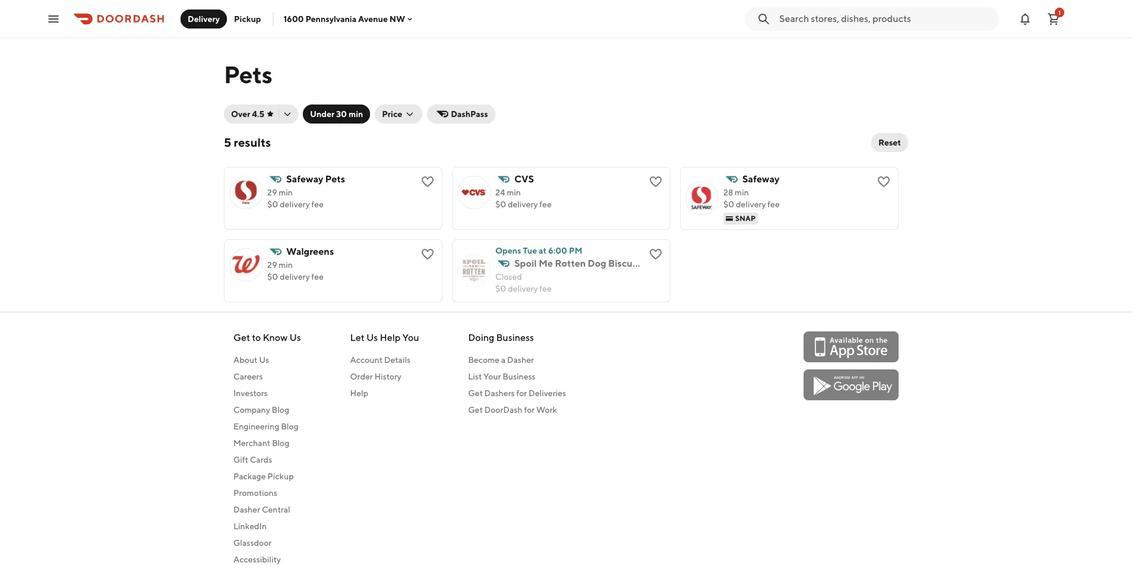 Task type: describe. For each thing, give the bounding box(es) containing it.
engineering blog link
[[234, 421, 301, 433]]

for for doordash
[[524, 405, 535, 415]]

pennsylvania
[[306, 14, 357, 23]]

1
[[1059, 9, 1062, 16]]

click to add this store to your saved list image for safeway
[[877, 175, 892, 189]]

safeway for safeway pets
[[286, 174, 324, 185]]

$0 inside closed $0 delivery fee
[[496, 284, 507, 294]]

over
[[231, 109, 251, 119]]

0 vertical spatial business
[[497, 332, 534, 344]]

4.5
[[252, 109, 265, 119]]

0 items, open order cart image
[[1047, 12, 1062, 26]]

pickup inside the package pickup link
[[268, 472, 294, 481]]

under 30 min button
[[303, 105, 370, 124]]

fee for safeway pets
[[312, 200, 324, 209]]

merchant
[[234, 439, 270, 448]]

blog for merchant blog
[[272, 439, 290, 448]]

your
[[484, 372, 501, 382]]

become a dasher link
[[468, 354, 566, 366]]

linkedin link
[[234, 521, 301, 533]]

0 vertical spatial help
[[380, 332, 401, 344]]

doing business
[[468, 332, 534, 344]]

you
[[403, 332, 419, 344]]

reset button
[[872, 133, 909, 152]]

promotions link
[[234, 487, 301, 499]]

29 min $0 delivery fee for safeway pets
[[267, 188, 324, 209]]

1600 pennsylvania avenue nw button
[[284, 14, 415, 23]]

click to add this store to your saved list image for safeway pets
[[421, 175, 435, 189]]

cards
[[250, 455, 272, 465]]

$0 for cvs
[[496, 200, 507, 209]]

package pickup link
[[234, 471, 301, 483]]

nw
[[390, 14, 406, 23]]

delivery for walgreens
[[280, 272, 310, 282]]

about
[[234, 355, 258, 365]]

delivery button
[[181, 9, 227, 28]]

dashpass
[[451, 109, 488, 119]]

delivery for cvs
[[508, 200, 538, 209]]

tue
[[523, 246, 537, 256]]

safeway pets
[[286, 174, 345, 185]]

us for about us
[[259, 355, 269, 365]]

29 for safeway pets
[[267, 188, 277, 197]]

24 min $0 delivery fee
[[496, 188, 552, 209]]

price button
[[375, 105, 423, 124]]

for for dashers
[[517, 389, 527, 398]]

co.
[[641, 258, 657, 269]]

cvs
[[515, 174, 534, 185]]

open menu image
[[46, 12, 61, 26]]

price
[[382, 109, 403, 119]]

24
[[496, 188, 505, 197]]

company blog
[[234, 405, 290, 415]]

account
[[350, 355, 383, 365]]

get dashers for deliveries
[[468, 389, 566, 398]]

28 min $0 delivery fee
[[724, 188, 780, 209]]

get for get doordash for work
[[468, 405, 483, 415]]

1 horizontal spatial us
[[290, 332, 301, 344]]

linkedin
[[234, 522, 267, 531]]

1600
[[284, 14, 304, 23]]

merchant blog
[[234, 439, 290, 448]]

gift cards link
[[234, 454, 301, 466]]

glassdoor
[[234, 538, 272, 548]]

blog for company blog
[[272, 405, 290, 415]]

snap
[[736, 214, 756, 223]]

order history
[[350, 372, 402, 382]]

get doordash for work link
[[468, 404, 566, 416]]

engineering
[[234, 422, 280, 432]]

us for let us help you
[[367, 332, 378, 344]]

central
[[262, 505, 290, 515]]

opens tue at 6:00 pm
[[496, 246, 583, 256]]

reset
[[879, 138, 902, 147]]

spoil
[[515, 258, 537, 269]]

$0 for walgreens
[[267, 272, 278, 282]]

delivery for safeway
[[736, 200, 766, 209]]

28
[[724, 188, 734, 197]]

help inside 'help' link
[[350, 389, 369, 398]]

careers link
[[234, 371, 301, 383]]

5
[[224, 136, 231, 149]]

6:00
[[549, 246, 568, 256]]

rotten
[[555, 258, 586, 269]]

dog
[[588, 258, 607, 269]]

Store search: begin typing to search for stores available on DoorDash text field
[[780, 12, 993, 25]]

over 4.5
[[231, 109, 265, 119]]

under 30 min
[[310, 109, 363, 119]]



Task type: locate. For each thing, give the bounding box(es) containing it.
delivery inside 24 min $0 delivery fee
[[508, 200, 538, 209]]

fee inside closed $0 delivery fee
[[540, 284, 552, 294]]

min inside button
[[349, 109, 363, 119]]

dasher central
[[234, 505, 290, 515]]

min right 30
[[349, 109, 363, 119]]

over 4.5 button
[[224, 105, 298, 124]]

1 horizontal spatial pickup
[[268, 472, 294, 481]]

pm
[[569, 246, 583, 256]]

min
[[349, 109, 363, 119], [279, 188, 293, 197], [507, 188, 521, 197], [735, 188, 749, 197], [279, 260, 293, 270]]

0 horizontal spatial us
[[259, 355, 269, 365]]

business inside 'link'
[[503, 372, 536, 382]]

1 vertical spatial 29 min $0 delivery fee
[[267, 260, 324, 282]]

1 horizontal spatial click to add this store to your saved list image
[[649, 247, 663, 262]]

list your business
[[468, 372, 536, 382]]

history
[[375, 372, 402, 382]]

2 horizontal spatial us
[[367, 332, 378, 344]]

business up get dashers for deliveries
[[503, 372, 536, 382]]

for down list your business 'link'
[[517, 389, 527, 398]]

blog
[[272, 405, 290, 415], [281, 422, 299, 432], [272, 439, 290, 448]]

$0
[[267, 200, 278, 209], [496, 200, 507, 209], [724, 200, 735, 209], [267, 272, 278, 282], [496, 284, 507, 294]]

get for get to know us
[[234, 332, 250, 344]]

biscuit
[[609, 258, 639, 269]]

pets
[[224, 61, 272, 89], [325, 174, 345, 185]]

get doordash for work
[[468, 405, 558, 415]]

work
[[537, 405, 558, 415]]

doing
[[468, 332, 495, 344]]

delivery up the snap on the right of page
[[736, 200, 766, 209]]

0 vertical spatial blog
[[272, 405, 290, 415]]

get for get dashers for deliveries
[[468, 389, 483, 398]]

careers
[[234, 372, 263, 382]]

min for walgreens
[[279, 260, 293, 270]]

promotions
[[234, 489, 277, 498]]

1 horizontal spatial dasher
[[508, 355, 534, 365]]

$0 for safeway pets
[[267, 200, 278, 209]]

safeway
[[286, 174, 324, 185], [743, 174, 780, 185]]

min for safeway
[[735, 188, 749, 197]]

for left work at bottom left
[[524, 405, 535, 415]]

to
[[252, 332, 261, 344]]

0 vertical spatial pickup
[[234, 14, 261, 23]]

1 safeway from the left
[[286, 174, 324, 185]]

help down "order" in the bottom of the page
[[350, 389, 369, 398]]

company
[[234, 405, 270, 415]]

us right know
[[290, 332, 301, 344]]

1 vertical spatial pickup
[[268, 472, 294, 481]]

min right the 28
[[735, 188, 749, 197]]

get down list
[[468, 389, 483, 398]]

pickup
[[234, 14, 261, 23], [268, 472, 294, 481]]

become
[[468, 355, 500, 365]]

investors
[[234, 389, 268, 398]]

0 horizontal spatial pickup
[[234, 14, 261, 23]]

blog for engineering blog
[[281, 422, 299, 432]]

list your business link
[[468, 371, 566, 383]]

fee for safeway
[[768, 200, 780, 209]]

about us
[[234, 355, 269, 365]]

29 min $0 delivery fee for walgreens
[[267, 260, 324, 282]]

merchant blog link
[[234, 437, 301, 449]]

help left you
[[380, 332, 401, 344]]

fee for walgreens
[[312, 272, 324, 282]]

fee
[[312, 200, 324, 209], [540, 200, 552, 209], [768, 200, 780, 209], [312, 272, 324, 282], [540, 284, 552, 294]]

us
[[290, 332, 301, 344], [367, 332, 378, 344], [259, 355, 269, 365]]

1 vertical spatial pets
[[325, 174, 345, 185]]

delivery down 'safeway pets'
[[280, 200, 310, 209]]

pickup down gift cards link
[[268, 472, 294, 481]]

29 min $0 delivery fee
[[267, 188, 324, 209], [267, 260, 324, 282]]

walgreens
[[286, 246, 334, 257]]

0 horizontal spatial help
[[350, 389, 369, 398]]

1 29 min $0 delivery fee from the top
[[267, 188, 324, 209]]

deliveries
[[529, 389, 566, 398]]

min for cvs
[[507, 188, 521, 197]]

click to add this store to your saved list image for walgreens
[[421, 247, 435, 262]]

details
[[384, 355, 411, 365]]

delivery down the cvs
[[508, 200, 538, 209]]

$0 inside 24 min $0 delivery fee
[[496, 200, 507, 209]]

min right 24
[[507, 188, 521, 197]]

get left to
[[234, 332, 250, 344]]

2 click to add this store to your saved list image from the left
[[649, 175, 663, 189]]

1 vertical spatial business
[[503, 372, 536, 382]]

blog down investors link
[[272, 405, 290, 415]]

0 horizontal spatial safeway
[[286, 174, 324, 185]]

0 horizontal spatial dasher
[[234, 505, 260, 515]]

1 horizontal spatial help
[[380, 332, 401, 344]]

click to add this store to your saved list image
[[877, 175, 892, 189], [421, 247, 435, 262], [649, 247, 663, 262]]

0 vertical spatial 29
[[267, 188, 277, 197]]

0 horizontal spatial click to add this store to your saved list image
[[421, 175, 435, 189]]

engineering blog
[[234, 422, 299, 432]]

delivery down 'walgreens'
[[280, 272, 310, 282]]

package pickup
[[234, 472, 294, 481]]

for
[[517, 389, 527, 398], [524, 405, 535, 415]]

delivery inside closed $0 delivery fee
[[508, 284, 538, 294]]

let
[[350, 332, 365, 344]]

2 29 from the top
[[267, 260, 277, 270]]

us up careers link
[[259, 355, 269, 365]]

delivery inside '28 min $0 delivery fee'
[[736, 200, 766, 209]]

us right let
[[367, 332, 378, 344]]

29 for walgreens
[[267, 260, 277, 270]]

safeway for safeway
[[743, 174, 780, 185]]

min down 'walgreens'
[[279, 260, 293, 270]]

get inside 'link'
[[468, 389, 483, 398]]

investors link
[[234, 388, 301, 399]]

blog up 'merchant blog' link
[[281, 422, 299, 432]]

29 min $0 delivery fee down 'walgreens'
[[267, 260, 324, 282]]

get to know us
[[234, 332, 301, 344]]

delivery down closed
[[508, 284, 538, 294]]

order history link
[[350, 371, 419, 383]]

closed
[[496, 272, 522, 282]]

0 vertical spatial get
[[234, 332, 250, 344]]

1 horizontal spatial safeway
[[743, 174, 780, 185]]

notification bell image
[[1019, 12, 1033, 26]]

pickup right delivery
[[234, 14, 261, 23]]

1 vertical spatial for
[[524, 405, 535, 415]]

1 vertical spatial help
[[350, 389, 369, 398]]

doordash
[[485, 405, 523, 415]]

fee inside 24 min $0 delivery fee
[[540, 200, 552, 209]]

under
[[310, 109, 335, 119]]

1600 pennsylvania avenue nw
[[284, 14, 406, 23]]

min inside 24 min $0 delivery fee
[[507, 188, 521, 197]]

1 click to add this store to your saved list image from the left
[[421, 175, 435, 189]]

account details link
[[350, 354, 419, 366]]

glassdoor link
[[234, 537, 301, 549]]

blog down "engineering blog" link on the left of page
[[272, 439, 290, 448]]

0 vertical spatial for
[[517, 389, 527, 398]]

$0 inside '28 min $0 delivery fee'
[[724, 200, 735, 209]]

accessibility link
[[234, 554, 301, 566]]

29 min $0 delivery fee down 'safeway pets'
[[267, 188, 324, 209]]

2 safeway from the left
[[743, 174, 780, 185]]

gift cards
[[234, 455, 272, 465]]

dashers
[[485, 389, 515, 398]]

get left doordash
[[468, 405, 483, 415]]

0 vertical spatial dasher
[[508, 355, 534, 365]]

business up the become a dasher link
[[497, 332, 534, 344]]

2 vertical spatial blog
[[272, 439, 290, 448]]

1 vertical spatial blog
[[281, 422, 299, 432]]

0 vertical spatial pets
[[224, 61, 272, 89]]

dasher central link
[[234, 504, 301, 516]]

dasher
[[508, 355, 534, 365], [234, 505, 260, 515]]

1 29 from the top
[[267, 188, 277, 197]]

delivery for safeway pets
[[280, 200, 310, 209]]

min for safeway pets
[[279, 188, 293, 197]]

opens
[[496, 246, 521, 256]]

min inside '28 min $0 delivery fee'
[[735, 188, 749, 197]]

fee for cvs
[[540, 200, 552, 209]]

0 horizontal spatial click to add this store to your saved list image
[[421, 247, 435, 262]]

2 horizontal spatial click to add this store to your saved list image
[[877, 175, 892, 189]]

a
[[501, 355, 506, 365]]

2 vertical spatial get
[[468, 405, 483, 415]]

fee inside '28 min $0 delivery fee'
[[768, 200, 780, 209]]

30
[[336, 109, 347, 119]]

at
[[539, 246, 547, 256]]

spoil me rotten dog biscuit co.
[[515, 258, 657, 269]]

pickup button
[[227, 9, 268, 28]]

for inside 'link'
[[517, 389, 527, 398]]

1 vertical spatial 29
[[267, 260, 277, 270]]

let us help you
[[350, 332, 419, 344]]

delivery
[[188, 14, 220, 23]]

closed $0 delivery fee
[[496, 272, 552, 294]]

click to add this store to your saved list image
[[421, 175, 435, 189], [649, 175, 663, 189]]

dashpass button
[[427, 105, 495, 124]]

2 29 min $0 delivery fee from the top
[[267, 260, 324, 282]]

account details
[[350, 355, 411, 365]]

dasher up list your business 'link'
[[508, 355, 534, 365]]

get dashers for deliveries link
[[468, 388, 566, 399]]

$0 for safeway
[[724, 200, 735, 209]]

avenue
[[358, 14, 388, 23]]

1 vertical spatial dasher
[[234, 505, 260, 515]]

about us link
[[234, 354, 301, 366]]

become a dasher
[[468, 355, 534, 365]]

me
[[539, 258, 553, 269]]

5 results
[[224, 136, 271, 149]]

1 button
[[1043, 7, 1066, 31]]

order
[[350, 372, 373, 382]]

company blog link
[[234, 404, 301, 416]]

dasher up the linkedin
[[234, 505, 260, 515]]

know
[[263, 332, 288, 344]]

accessibility
[[234, 555, 281, 565]]

1 horizontal spatial click to add this store to your saved list image
[[649, 175, 663, 189]]

0 horizontal spatial pets
[[224, 61, 272, 89]]

1 horizontal spatial pets
[[325, 174, 345, 185]]

min down 'safeway pets'
[[279, 188, 293, 197]]

pickup inside pickup button
[[234, 14, 261, 23]]

1 vertical spatial get
[[468, 389, 483, 398]]

0 vertical spatial 29 min $0 delivery fee
[[267, 188, 324, 209]]

click to add this store to your saved list image for cvs
[[649, 175, 663, 189]]

package
[[234, 472, 266, 481]]

gift
[[234, 455, 248, 465]]



Task type: vqa. For each thing, say whether or not it's contained in the screenshot.
bottom Help
yes



